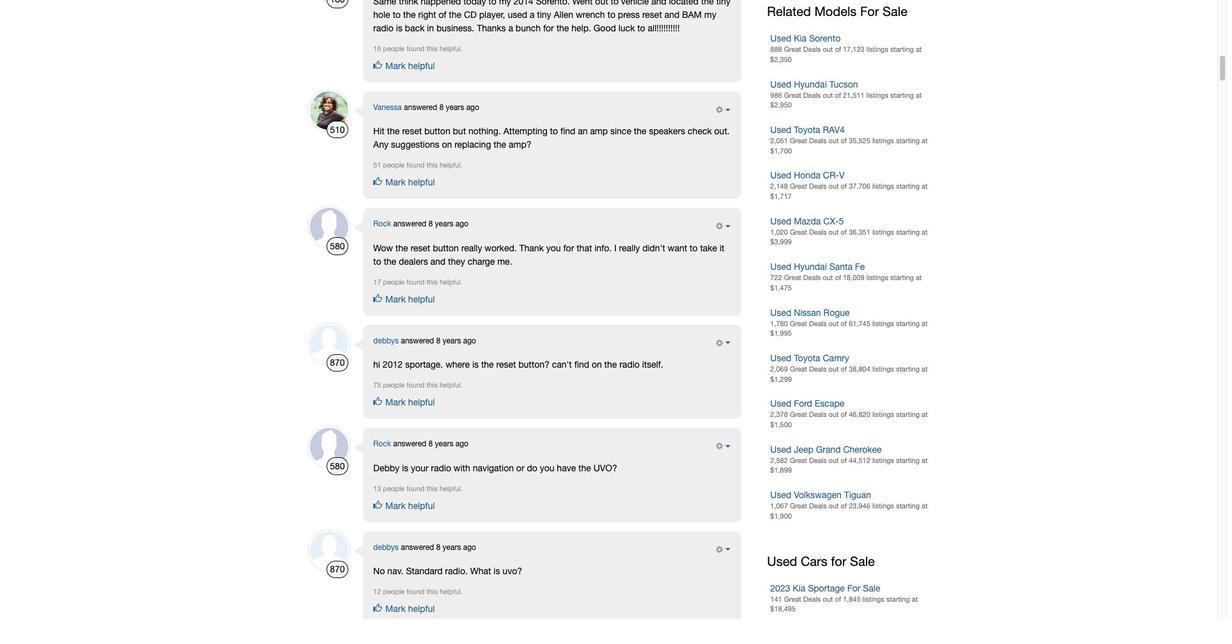 Task type: locate. For each thing, give the bounding box(es) containing it.
0 vertical spatial on
[[442, 140, 452, 150]]

17 people found this  helpful.
[[374, 278, 463, 286]]

an
[[578, 126, 588, 136]]

tiny down sorento.
[[537, 9, 552, 20]]

for up 1,845
[[848, 583, 861, 593]]

helpful. for but
[[440, 161, 463, 169]]

mark helpful for no
[[386, 604, 435, 614]]

out down grand
[[829, 456, 839, 464]]

1 horizontal spatial for
[[564, 243, 575, 253]]

1 toyota from the top
[[794, 125, 821, 135]]

sale
[[883, 4, 908, 19], [851, 554, 875, 568], [864, 583, 881, 593]]

found for hi
[[407, 381, 425, 389]]

used for used nissan rogue 1,780 great deals out of 61,745 listings starting at $1,995
[[771, 307, 792, 318]]

580
[[330, 241, 345, 251], [330, 461, 345, 471]]

starting right the 17,123
[[891, 45, 914, 53]]

speakers
[[649, 126, 686, 136]]

ago for what
[[464, 543, 476, 552]]

mark helpful for hit
[[386, 177, 435, 188]]

mark for no
[[386, 604, 406, 614]]

since
[[611, 126, 632, 136]]

helpful down 13 people found this  helpful. at the bottom left of the page
[[408, 501, 435, 511]]

helpful down 12 people found this  helpful.
[[408, 604, 435, 614]]

great down used toyota camry link at the right bottom of the page
[[790, 365, 808, 373]]

1 mark helpful from the top
[[386, 61, 435, 71]]

6 this from the top
[[427, 588, 438, 595]]

mark helpful link for no
[[374, 604, 435, 614]]

nissan
[[794, 307, 822, 318]]

0 vertical spatial rock link
[[374, 220, 391, 228]]

0 vertical spatial 580
[[330, 241, 345, 251]]

and right vehicle
[[652, 0, 667, 6]]

510
[[330, 124, 345, 135]]

rock answered 8 years ago
[[374, 220, 469, 228], [374, 439, 469, 448]]

starting inside used hyundai santa fe 722 great deals out of 18,009 listings starting at $1,475
[[891, 274, 914, 281]]

helpful. down with
[[440, 484, 463, 492]]

1 vertical spatial tiny
[[537, 9, 552, 20]]

rock
[[374, 220, 391, 228], [374, 439, 391, 448]]

the left 'itself.'
[[605, 359, 617, 370]]

hyundai
[[794, 79, 827, 89], [794, 262, 827, 272]]

used for used toyota camry 2,069 great deals out of 38,804 listings starting at $1,299
[[771, 353, 792, 363]]

at inside used toyota camry 2,069 great deals out of 38,804 listings starting at $1,299
[[922, 365, 928, 373]]

ago for with
[[456, 439, 469, 448]]

1 vertical spatial and
[[665, 9, 680, 20]]

8 up suggestions
[[440, 103, 444, 112]]

deals inside used honda cr-v 2,148 great deals out of 37,706 listings starting at $1,717
[[810, 182, 827, 190]]

find inside the hit the reset button but nothing.  attempting to find an amp since  the speakers check out. any suggestions on replacing the amp?
[[561, 126, 576, 136]]

of inside used jeep grand cherokee 2,582 great deals out of 44,512 listings starting at $1,899
[[841, 456, 848, 464]]

4 mark helpful from the top
[[386, 397, 435, 408]]

2 found from the top
[[407, 161, 425, 169]]

great up $1,475
[[785, 274, 802, 281]]

2 mark from the top
[[386, 177, 406, 188]]

$1,900
[[771, 512, 792, 520]]

rock answered 8 years ago for reset
[[374, 220, 469, 228]]

1 debbys link from the top
[[374, 336, 399, 345]]

used inside used toyota rav4 2,051 great deals out of 35,525 listings starting at $1,700
[[771, 125, 792, 135]]

0 vertical spatial for
[[544, 23, 554, 33]]

i
[[615, 243, 617, 253]]

toyota inside used toyota rav4 2,051 great deals out of 35,525 listings starting at $1,700
[[794, 125, 821, 135]]

deals
[[804, 45, 821, 53], [804, 91, 821, 99], [810, 137, 827, 144], [810, 182, 827, 190], [810, 228, 827, 236], [804, 274, 821, 281], [810, 319, 827, 327], [810, 365, 827, 373], [810, 411, 827, 418], [810, 456, 827, 464], [810, 502, 827, 510], [804, 595, 821, 603]]

starting right 1,845
[[887, 595, 911, 603]]

reset inside same think happened today to my  2014 sorento. went out to vehicle  and located the tiny hole to the right  of the cd player, used a tiny allen  wrench to press reset and bam my radio is back in business. thanks a bunch for the help. good luck to all!!!!!!!!!!
[[643, 9, 662, 20]]

2 rock link from the top
[[374, 439, 391, 448]]

mark for hi
[[386, 397, 406, 408]]

deals down used ford escape link
[[810, 411, 827, 418]]

6 mark helpful from the top
[[386, 604, 435, 614]]

0 vertical spatial sale
[[883, 4, 908, 19]]

1 helpful. from the top
[[440, 45, 463, 52]]

out inside used kia sorento 888 great deals out of 17,123 listings starting at $2,350
[[823, 45, 834, 53]]

1 vertical spatial hyundai
[[794, 262, 827, 272]]

of left 23,946
[[841, 502, 848, 510]]

2 580 from the top
[[330, 461, 345, 471]]

at inside used jeep grand cherokee 2,582 great deals out of 44,512 listings starting at $1,899
[[922, 456, 928, 464]]

this down dealers
[[427, 278, 438, 286]]

0 vertical spatial 870
[[330, 358, 345, 368]]

same think happened today to my  2014 sorento. went out to vehicle  and located the tiny hole to the right  of the cd player, used a tiny allen  wrench to press reset and bam my radio is back in business. thanks a bunch for the help. good luck to all!!!!!!!!!!
[[374, 0, 731, 33]]

found for wow
[[407, 278, 425, 286]]

toyota left rav4
[[794, 125, 821, 135]]

starting inside used nissan rogue 1,780 great deals out of 61,745 listings starting at $1,995
[[897, 319, 920, 327]]

listings inside used toyota rav4 2,051 great deals out of 35,525 listings starting at $1,700
[[873, 137, 895, 144]]

ago
[[467, 103, 480, 112], [456, 220, 469, 228], [464, 336, 476, 345], [456, 439, 469, 448], [464, 543, 476, 552]]

5 mark from the top
[[386, 501, 406, 511]]

really right i
[[619, 243, 640, 253]]

0 horizontal spatial for
[[544, 23, 554, 33]]

4 people from the top
[[383, 381, 405, 389]]

help.
[[572, 23, 592, 33]]

reset inside the hit the reset button but nothing.  attempting to find an amp since  the speakers check out. any suggestions on replacing the amp?
[[402, 126, 422, 136]]

2 this from the top
[[427, 161, 438, 169]]

helpful. for really
[[440, 278, 463, 286]]

button inside wow the reset button really worked.  thank you for that info. i really didn't  want to take it to the dealers and  they charge me.
[[433, 243, 459, 253]]

out inside used mazda cx-5 1,020 great deals out of 36,351 listings starting at $3,999
[[829, 228, 839, 236]]

helpful. for is
[[440, 381, 463, 389]]

4 found from the top
[[407, 381, 425, 389]]

0 vertical spatial radio
[[374, 23, 394, 33]]

attempting
[[504, 126, 548, 136]]

listings right 37,706
[[873, 182, 895, 190]]

used for used cars for sale
[[768, 554, 798, 568]]

of left 46,820
[[841, 411, 848, 418]]

rock answered 8 years ago up dealers
[[374, 220, 469, 228]]

used up 2,069
[[771, 353, 792, 363]]

2 horizontal spatial radio
[[620, 359, 640, 370]]

great up the $2,950
[[785, 91, 802, 99]]

radio
[[374, 23, 394, 33], [620, 359, 640, 370], [431, 463, 452, 473]]

press
[[618, 9, 640, 20]]

radio down hole
[[374, 23, 394, 33]]

take
[[701, 243, 718, 253]]

is left uvo?
[[494, 566, 500, 576]]

2 vertical spatial for
[[832, 554, 847, 568]]

starting inside used kia sorento 888 great deals out of 17,123 listings starting at $2,350
[[891, 45, 914, 53]]

info.
[[595, 243, 612, 253]]

no nav. standard radio. what is  uvo?
[[374, 566, 523, 576]]

this for with
[[427, 484, 438, 492]]

3 this from the top
[[427, 278, 438, 286]]

find
[[561, 126, 576, 136], [575, 359, 590, 370]]

$3,999
[[771, 238, 792, 246]]

2 toyota from the top
[[794, 353, 821, 363]]

8 for but
[[440, 103, 444, 112]]

870 left no
[[330, 564, 345, 575]]

right
[[418, 9, 436, 20]]

deals inside used hyundai tucson 986 great deals out of 21,511 listings starting at $2,950
[[804, 91, 821, 99]]

they
[[448, 256, 465, 266]]

0 horizontal spatial really
[[462, 243, 483, 253]]

0 horizontal spatial a
[[509, 23, 514, 33]]

great down used toyota rav4 link
[[790, 137, 808, 144]]

1 vertical spatial 870
[[330, 564, 345, 575]]

mark helpful link
[[374, 61, 435, 71], [374, 177, 435, 188], [374, 294, 435, 304], [374, 397, 435, 408], [374, 501, 435, 511], [374, 604, 435, 614]]

0 vertical spatial debbys link
[[374, 336, 399, 345]]

used mazda cx-5 1,020 great deals out of 36,351 listings starting at $3,999
[[771, 216, 928, 246]]

1 horizontal spatial tiny
[[717, 0, 731, 6]]

0 vertical spatial rock
[[374, 220, 391, 228]]

mark helpful link down 12 people found this  helpful.
[[374, 604, 435, 614]]

1 vertical spatial debbys answered 8 years ago
[[374, 543, 476, 552]]

used inside used kia sorento 888 great deals out of 17,123 listings starting at $2,350
[[771, 33, 792, 44]]

vanessa link
[[374, 103, 402, 112]]

great inside used mazda cx-5 1,020 great deals out of 36,351 listings starting at $3,999
[[790, 228, 808, 236]]

8 for really
[[429, 220, 433, 228]]

8 for is
[[437, 336, 441, 345]]

deals down the used hyundai tucson link
[[804, 91, 821, 99]]

2,582
[[771, 456, 788, 464]]

$1,500
[[771, 421, 792, 429]]

button for but
[[425, 126, 451, 136]]

ago up with
[[456, 439, 469, 448]]

sorento.
[[536, 0, 570, 6]]

of inside used mazda cx-5 1,020 great deals out of 36,351 listings starting at $3,999
[[841, 228, 848, 236]]

of left 1,845
[[836, 595, 842, 603]]

used up 2,378
[[771, 399, 792, 409]]

kia inside 2023 kia sportage for sale 141 great deals out of 1,845 listings starting at $18,495
[[793, 583, 806, 593]]

out down cx-
[[829, 228, 839, 236]]

starting inside used toyota rav4 2,051 great deals out of 35,525 listings starting at $1,700
[[897, 137, 920, 144]]

0 horizontal spatial my
[[499, 0, 511, 6]]

of inside 2023 kia sportage for sale 141 great deals out of 1,845 listings starting at $18,495
[[836, 595, 842, 603]]

1 this from the top
[[427, 45, 438, 52]]

2,378
[[771, 411, 788, 418]]

0 horizontal spatial radio
[[374, 23, 394, 33]]

2 vertical spatial and
[[431, 256, 446, 266]]

answered for hi
[[401, 336, 434, 345]]

deals down used toyota rav4 link
[[810, 137, 827, 144]]

5 found from the top
[[407, 484, 425, 492]]

kia right 2023
[[793, 583, 806, 593]]

mark for wow
[[386, 294, 406, 304]]

found for debby
[[407, 484, 425, 492]]

8 up "no nav. standard radio. what is  uvo?"
[[437, 543, 441, 552]]

listings
[[867, 45, 889, 53], [867, 91, 889, 99], [873, 137, 895, 144], [873, 182, 895, 190], [873, 228, 895, 236], [867, 274, 889, 281], [873, 319, 895, 327], [873, 365, 895, 373], [873, 411, 895, 418], [873, 456, 895, 464], [873, 502, 895, 510], [863, 595, 885, 603]]

helpful down "51 people found this  helpful."
[[408, 177, 435, 188]]

answered for wow
[[393, 220, 427, 228]]

1 vertical spatial rock answered 8 years ago
[[374, 439, 469, 448]]

years
[[446, 103, 465, 112], [435, 220, 454, 228], [443, 336, 461, 345], [435, 439, 454, 448], [443, 543, 461, 552]]

found
[[407, 45, 425, 52], [407, 161, 425, 169], [407, 278, 425, 286], [407, 381, 425, 389], [407, 484, 425, 492], [407, 588, 425, 595]]

870
[[330, 358, 345, 368], [330, 564, 345, 575]]

to
[[489, 0, 497, 6], [611, 0, 619, 6], [393, 9, 401, 20], [608, 9, 616, 20], [638, 23, 646, 33], [550, 126, 558, 136], [690, 243, 698, 253], [374, 256, 382, 266]]

my up used
[[499, 0, 511, 6]]

people for no
[[383, 588, 405, 595]]

helpful for wow
[[408, 294, 435, 304]]

1 vertical spatial debbys link
[[374, 543, 399, 552]]

16
[[374, 45, 381, 52]]

mark down 16 people found this  helpful.
[[386, 61, 406, 71]]

0 vertical spatial toyota
[[794, 125, 821, 135]]

1 horizontal spatial really
[[619, 243, 640, 253]]

580 left wow
[[330, 241, 345, 251]]

0 horizontal spatial tiny
[[537, 9, 552, 20]]

used inside used honda cr-v 2,148 great deals out of 37,706 listings starting at $1,717
[[771, 170, 792, 181]]

61,745
[[849, 319, 871, 327]]

reset up the all!!!!!!!!!! at right top
[[643, 9, 662, 20]]

used up 1,020
[[771, 216, 792, 226]]

$1,899
[[771, 467, 792, 474]]

used inside used nissan rogue 1,780 great deals out of 61,745 listings starting at $1,995
[[771, 307, 792, 318]]

2 vertical spatial radio
[[431, 463, 452, 473]]

tiny right located
[[717, 0, 731, 6]]

jeep
[[794, 444, 814, 455]]

6 found from the top
[[407, 588, 425, 595]]

3 people from the top
[[383, 278, 405, 286]]

0 vertical spatial for
[[861, 4, 880, 19]]

out down sportage in the bottom right of the page
[[823, 595, 834, 603]]

0 vertical spatial find
[[561, 126, 576, 136]]

for inside 2023 kia sportage for sale 141 great deals out of 1,845 listings starting at $18,495
[[848, 583, 861, 593]]

1 vertical spatial on
[[592, 359, 602, 370]]

0 vertical spatial a
[[530, 9, 535, 20]]

to inside the hit the reset button but nothing.  attempting to find an amp since  the speakers check out. any suggestions on replacing the amp?
[[550, 126, 558, 136]]

2023 kia sportage for sale link
[[771, 583, 881, 593]]

36,351
[[849, 228, 871, 236]]

hyundai for tucson
[[794, 79, 827, 89]]

rogue
[[824, 307, 850, 318]]

this for what
[[427, 588, 438, 595]]

kia left sorento
[[794, 33, 807, 44]]

toyota inside used toyota camry 2,069 great deals out of 38,804 listings starting at $1,299
[[794, 353, 821, 363]]

2 horizontal spatial for
[[832, 554, 847, 568]]

3 mark helpful link from the top
[[374, 294, 435, 304]]

ago for really
[[456, 220, 469, 228]]

that
[[577, 243, 592, 253]]

used
[[771, 33, 792, 44], [771, 79, 792, 89], [771, 125, 792, 135], [771, 170, 792, 181], [771, 216, 792, 226], [771, 262, 792, 272], [771, 307, 792, 318], [771, 353, 792, 363], [771, 399, 792, 409], [771, 444, 792, 455], [771, 490, 792, 500], [768, 554, 798, 568]]

used toyota camry link
[[771, 353, 850, 363]]

sale right sportage in the bottom right of the page
[[864, 583, 881, 593]]

1 mark helpful link from the top
[[374, 61, 435, 71]]

1 horizontal spatial radio
[[431, 463, 452, 473]]

tucson
[[830, 79, 859, 89]]

debbys link up the 2012
[[374, 336, 399, 345]]

used inside the used volkswagen tiguan 1,067 great deals out of 23,946 listings starting at $1,900
[[771, 490, 792, 500]]

toyota
[[794, 125, 821, 135], [794, 353, 821, 363]]

kia for used
[[793, 583, 806, 593]]

deals down used toyota camry link at the right bottom of the page
[[810, 365, 827, 373]]

2 debbys link from the top
[[374, 543, 399, 552]]

helpful. down replacing
[[440, 161, 463, 169]]

starting right 61,745 on the bottom of the page
[[897, 319, 920, 327]]

used hyundai tucson 986 great deals out of 21,511 listings starting at $2,950
[[771, 79, 922, 109]]

3 helpful from the top
[[408, 294, 435, 304]]

2 mark helpful from the top
[[386, 177, 435, 188]]

listings right 23,946
[[873, 502, 895, 510]]

this for is
[[427, 381, 438, 389]]

didn't
[[643, 243, 666, 253]]

starting right 18,009
[[891, 274, 914, 281]]

starting right 23,946
[[897, 502, 920, 510]]

3 mark helpful from the top
[[386, 294, 435, 304]]

4 helpful from the top
[[408, 397, 435, 408]]

button inside the hit the reset button but nothing.  attempting to find an amp since  the speakers check out. any suggestions on replacing the amp?
[[425, 126, 451, 136]]

1 people from the top
[[383, 45, 405, 52]]

a down used
[[509, 23, 514, 33]]

answered for hit
[[404, 103, 438, 112]]

used for used hyundai tucson 986 great deals out of 21,511 listings starting at $2,950
[[771, 79, 792, 89]]

of inside used hyundai tucson 986 great deals out of 21,511 listings starting at $2,950
[[836, 91, 842, 99]]

people right 17
[[383, 278, 405, 286]]

2 870 from the top
[[330, 564, 345, 575]]

vanessa answered 8 years ago
[[374, 103, 480, 112]]

deals inside the used volkswagen tiguan 1,067 great deals out of 23,946 listings starting at $1,900
[[810, 502, 827, 510]]

this for really
[[427, 278, 438, 286]]

0 vertical spatial hyundai
[[794, 79, 827, 89]]

great right the 1,067
[[790, 502, 808, 510]]

4 mark helpful link from the top
[[374, 397, 435, 408]]

years up but
[[446, 103, 465, 112]]

used for used volkswagen tiguan 1,067 great deals out of 23,946 listings starting at $1,900
[[771, 490, 792, 500]]

0 vertical spatial you
[[547, 243, 561, 253]]

this down suggestions
[[427, 161, 438, 169]]

0 vertical spatial kia
[[794, 33, 807, 44]]

all!!!!!!!!!!
[[648, 23, 680, 33]]

2 vertical spatial sale
[[864, 583, 881, 593]]

5 people from the top
[[383, 484, 405, 492]]

2 debbys from the top
[[374, 543, 399, 552]]

rock link for wow the reset button really worked.  thank you for that info. i really didn't  want to take it to the dealers and  they charge me.
[[374, 220, 391, 228]]

1 vertical spatial for
[[564, 243, 575, 253]]

used jeep grand cherokee link
[[771, 444, 882, 455]]

helpful
[[408, 61, 435, 71], [408, 177, 435, 188], [408, 294, 435, 304], [408, 397, 435, 408], [408, 501, 435, 511], [408, 604, 435, 614]]

listings inside used toyota camry 2,069 great deals out of 38,804 listings starting at $1,299
[[873, 365, 895, 373]]

6 people from the top
[[383, 588, 405, 595]]

to up the player,
[[489, 0, 497, 6]]

for down allen
[[544, 23, 554, 33]]

75 people found this  helpful.
[[374, 381, 463, 389]]

starting inside used mazda cx-5 1,020 great deals out of 36,351 listings starting at $3,999
[[897, 228, 920, 236]]

out down cr-
[[829, 182, 839, 190]]

and
[[652, 0, 667, 6], [665, 9, 680, 20], [431, 256, 446, 266]]

for
[[861, 4, 880, 19], [848, 583, 861, 593]]

listings inside used hyundai tucson 986 great deals out of 21,511 listings starting at $2,950
[[867, 91, 889, 99]]

really up charge
[[462, 243, 483, 253]]

deals inside used nissan rogue 1,780 great deals out of 61,745 listings starting at $1,995
[[810, 319, 827, 327]]

1 vertical spatial debbys
[[374, 543, 399, 552]]

used for used honda cr-v 2,148 great deals out of 37,706 listings starting at $1,717
[[771, 170, 792, 181]]

of left the 17,123
[[836, 45, 842, 53]]

1 vertical spatial sale
[[851, 554, 875, 568]]

1 vertical spatial find
[[575, 359, 590, 370]]

1 580 from the top
[[330, 241, 345, 251]]

8 up "17 people found this  helpful."
[[429, 220, 433, 228]]

to left take
[[690, 243, 698, 253]]

listings inside used ford escape 2,378 great deals out of 46,820 listings starting at $1,500
[[873, 411, 895, 418]]

deals down used hyundai santa fe link
[[804, 274, 821, 281]]

1 rock from the top
[[374, 220, 391, 228]]

nothing.
[[469, 126, 501, 136]]

starting inside the used volkswagen tiguan 1,067 great deals out of 23,946 listings starting at $1,900
[[897, 502, 920, 510]]

answered up standard
[[401, 543, 434, 552]]

870 for no nav. standard radio. what is  uvo?
[[330, 564, 345, 575]]

2 rock from the top
[[374, 439, 391, 448]]

radio left with
[[431, 463, 452, 473]]

0 vertical spatial debbys answered 8 years ago
[[374, 336, 476, 345]]

2 helpful. from the top
[[440, 161, 463, 169]]

out down used volkswagen tiguan link
[[829, 502, 839, 510]]

1 horizontal spatial on
[[592, 359, 602, 370]]

ago up nothing.
[[467, 103, 480, 112]]

0 vertical spatial rock answered 8 years ago
[[374, 220, 469, 228]]

1 vertical spatial toyota
[[794, 353, 821, 363]]

in
[[427, 23, 434, 33]]

5 helpful. from the top
[[440, 484, 463, 492]]

888
[[771, 45, 783, 53]]

1 found from the top
[[407, 45, 425, 52]]

2014
[[514, 0, 534, 6]]

deals down mazda
[[810, 228, 827, 236]]

2 mark helpful link from the top
[[374, 177, 435, 188]]

toyota for camry
[[794, 353, 821, 363]]

out down rogue at right
[[829, 319, 839, 327]]

44,512
[[849, 456, 871, 464]]

radio inside same think happened today to my  2014 sorento. went out to vehicle  and located the tiny hole to the right  of the cd player, used a tiny allen  wrench to press reset and bam my radio is back in business. thanks a bunch for the help. good luck to all!!!!!!!!!!
[[374, 23, 394, 33]]

deals inside used mazda cx-5 1,020 great deals out of 36,351 listings starting at $3,999
[[810, 228, 827, 236]]

hyundai left "santa"
[[794, 262, 827, 272]]

4 this from the top
[[427, 381, 438, 389]]

out down sorento
[[823, 45, 834, 53]]

2 hyundai from the top
[[794, 262, 827, 272]]

cd
[[464, 9, 477, 20]]

you inside wow the reset button really worked.  thank you for that info. i really didn't  want to take it to the dealers and  they charge me.
[[547, 243, 561, 253]]

0 horizontal spatial on
[[442, 140, 452, 150]]

hyundai inside used hyundai santa fe 722 great deals out of 18,009 listings starting at $1,475
[[794, 262, 827, 272]]

reset inside wow the reset button really worked.  thank you for that info. i really didn't  want to take it to the dealers and  they charge me.
[[411, 243, 431, 253]]

for right models
[[861, 4, 880, 19]]

mark
[[386, 61, 406, 71], [386, 177, 406, 188], [386, 294, 406, 304], [386, 397, 406, 408], [386, 501, 406, 511], [386, 604, 406, 614]]

1 horizontal spatial my
[[705, 9, 717, 20]]

starting right 21,511
[[891, 91, 914, 99]]

debbys link for nav.
[[374, 543, 399, 552]]

5 this from the top
[[427, 484, 438, 492]]

mark helpful down 12 people found this  helpful.
[[386, 604, 435, 614]]

5 helpful from the top
[[408, 501, 435, 511]]

used up 2023
[[768, 554, 798, 568]]

deals down volkswagen
[[810, 502, 827, 510]]

used inside used toyota camry 2,069 great deals out of 38,804 listings starting at $1,299
[[771, 353, 792, 363]]

out inside used hyundai tucson 986 great deals out of 21,511 listings starting at $2,950
[[823, 91, 834, 99]]

used inside used hyundai santa fe 722 great deals out of 18,009 listings starting at $1,475
[[771, 262, 792, 272]]

starting right 37,706
[[897, 182, 920, 190]]

1 rock answered 8 years ago from the top
[[374, 220, 469, 228]]

vanessa
[[374, 103, 402, 112]]

5 mark helpful link from the top
[[374, 501, 435, 511]]

mark down 13 people found this  helpful. at the bottom left of the page
[[386, 501, 406, 511]]

1 debbys from the top
[[374, 336, 399, 345]]

rock answered 8 years ago up your
[[374, 439, 469, 448]]

5 mark helpful from the top
[[386, 501, 435, 511]]

listings right 61,745 on the bottom of the page
[[873, 319, 895, 327]]

1 vertical spatial you
[[540, 463, 555, 473]]

answered for debby
[[393, 439, 427, 448]]

3 mark from the top
[[386, 294, 406, 304]]

6 helpful from the top
[[408, 604, 435, 614]]

out up wrench
[[596, 0, 609, 6]]

mark for hit
[[386, 177, 406, 188]]

rock for wow
[[374, 220, 391, 228]]

on inside the hit the reset button but nothing.  attempting to find an amp since  the speakers check out. any suggestions on replacing the amp?
[[442, 140, 452, 150]]

17,123
[[844, 45, 865, 53]]

used hyundai tucson link
[[771, 79, 859, 89]]

people
[[383, 45, 405, 52], [383, 161, 405, 169], [383, 278, 405, 286], [383, 381, 405, 389], [383, 484, 405, 492], [383, 588, 405, 595]]

my right bam
[[705, 9, 717, 20]]

starting right 44,512
[[897, 456, 920, 464]]

uvo?
[[503, 566, 523, 576]]

mark helpful link down "51 people found this  helpful."
[[374, 177, 435, 188]]

1 vertical spatial rock
[[374, 439, 391, 448]]

listings inside 2023 kia sportage for sale 141 great deals out of 1,845 listings starting at $18,495
[[863, 595, 885, 603]]

2 people from the top
[[383, 161, 405, 169]]

v
[[840, 170, 845, 181]]

used hyundai santa fe 722 great deals out of 18,009 listings starting at $1,475
[[771, 262, 922, 292]]

1 vertical spatial rock link
[[374, 439, 391, 448]]

ago for but
[[467, 103, 480, 112]]

6 mark from the top
[[386, 604, 406, 614]]

1 vertical spatial radio
[[620, 359, 640, 370]]

used up 2,051
[[771, 125, 792, 135]]

1 helpful from the top
[[408, 61, 435, 71]]

at inside 2023 kia sportage for sale 141 great deals out of 1,845 listings starting at $18,495
[[913, 595, 919, 603]]

at inside used mazda cx-5 1,020 great deals out of 36,351 listings starting at $3,999
[[922, 228, 928, 236]]

mark helpful link down "17 people found this  helpful."
[[374, 294, 435, 304]]

mark helpful link for hi
[[374, 397, 435, 408]]

2 helpful from the top
[[408, 177, 435, 188]]

1 vertical spatial kia
[[793, 583, 806, 593]]

this
[[427, 45, 438, 52], [427, 161, 438, 169], [427, 278, 438, 286], [427, 381, 438, 389], [427, 484, 438, 492], [427, 588, 438, 595]]

helpful.
[[440, 45, 463, 52], [440, 161, 463, 169], [440, 278, 463, 286], [440, 381, 463, 389], [440, 484, 463, 492], [440, 588, 463, 595]]

1 870 from the top
[[330, 358, 345, 368]]

6 helpful. from the top
[[440, 588, 463, 595]]

years up 13 people found this  helpful. at the bottom left of the page
[[435, 439, 454, 448]]

hit the reset button but nothing.  attempting to find an amp since  the speakers check out. any suggestions on replacing the amp?
[[374, 126, 730, 150]]

rav4
[[823, 125, 845, 135]]

0 vertical spatial debbys
[[374, 336, 399, 345]]

answered
[[404, 103, 438, 112], [393, 220, 427, 228], [401, 336, 434, 345], [393, 439, 427, 448], [401, 543, 434, 552]]

2 rock answered 8 years ago from the top
[[374, 439, 469, 448]]

3 found from the top
[[407, 278, 425, 286]]

volkswagen
[[794, 490, 842, 500]]

starting right 46,820
[[897, 411, 920, 418]]

1 rock link from the top
[[374, 220, 391, 228]]

out inside used hyundai santa fe 722 great deals out of 18,009 listings starting at $1,475
[[823, 274, 834, 281]]

helpful for no
[[408, 604, 435, 614]]

or
[[517, 463, 525, 473]]

hole
[[374, 9, 390, 20]]

went
[[573, 0, 593, 6]]

0 vertical spatial button
[[425, 126, 451, 136]]

2 debbys answered 8 years ago from the top
[[374, 543, 476, 552]]

1 vertical spatial for
[[848, 583, 861, 593]]

at inside used kia sorento 888 great deals out of 17,123 listings starting at $2,350
[[916, 45, 922, 53]]

1 vertical spatial button
[[433, 243, 459, 253]]

of inside used toyota camry 2,069 great deals out of 38,804 listings starting at $1,299
[[841, 365, 848, 373]]

1,020
[[771, 228, 788, 236]]

3 helpful. from the top
[[440, 278, 463, 286]]

1 vertical spatial 580
[[330, 461, 345, 471]]

13
[[374, 484, 381, 492]]

out down camry
[[829, 365, 839, 373]]

1 debbys answered 8 years ago from the top
[[374, 336, 476, 345]]

used inside used jeep grand cherokee 2,582 great deals out of 44,512 listings starting at $1,899
[[771, 444, 792, 455]]

debbys link up no
[[374, 543, 399, 552]]

helpful down 75 people found this  helpful.
[[408, 397, 435, 408]]

for right cars
[[832, 554, 847, 568]]

this for but
[[427, 161, 438, 169]]

listings inside used honda cr-v 2,148 great deals out of 37,706 listings starting at $1,717
[[873, 182, 895, 190]]

6 mark helpful link from the top
[[374, 604, 435, 614]]

4 helpful. from the top
[[440, 381, 463, 389]]

listings inside used jeep grand cherokee 2,582 great deals out of 44,512 listings starting at $1,899
[[873, 456, 895, 464]]

4 mark from the top
[[386, 397, 406, 408]]

button up "they"
[[433, 243, 459, 253]]

1 hyundai from the top
[[794, 79, 827, 89]]

mark helpful link for debby
[[374, 501, 435, 511]]

great inside used ford escape 2,378 great deals out of 46,820 listings starting at $1,500
[[790, 411, 808, 418]]

sale right models
[[883, 4, 908, 19]]

cars
[[801, 554, 828, 568]]

mark helpful for hi
[[386, 397, 435, 408]]

worked.
[[485, 243, 517, 253]]

2012
[[383, 359, 403, 370]]



Task type: vqa. For each thing, say whether or not it's contained in the screenshot.


Task type: describe. For each thing, give the bounding box(es) containing it.
ago for is
[[464, 336, 476, 345]]

great inside 2023 kia sportage for sale 141 great deals out of 1,845 listings starting at $18,495
[[785, 595, 802, 603]]

helpful for hit
[[408, 177, 435, 188]]

of inside used ford escape 2,378 great deals out of 46,820 listings starting at $1,500
[[841, 411, 848, 418]]

helpful. for what
[[440, 588, 463, 595]]

deals inside used toyota camry 2,069 great deals out of 38,804 listings starting at $1,299
[[810, 365, 827, 373]]

suggestions
[[391, 140, 440, 150]]

used nissan rogue link
[[771, 307, 850, 318]]

$18,495
[[771, 605, 796, 613]]

out.
[[715, 126, 730, 136]]

2 really from the left
[[619, 243, 640, 253]]

the up the business.
[[449, 9, 462, 20]]

used toyota camry 2,069 great deals out of 38,804 listings starting at $1,299
[[771, 353, 928, 383]]

bam
[[683, 9, 702, 20]]

out inside used toyota camry 2,069 great deals out of 38,804 listings starting at $1,299
[[829, 365, 839, 373]]

escape
[[815, 399, 845, 409]]

related
[[768, 4, 812, 19]]

2023 kia sportage for sale 141 great deals out of 1,845 listings starting at $18,495
[[771, 583, 919, 613]]

to down wow
[[374, 256, 382, 266]]

years for really
[[435, 220, 454, 228]]

allen
[[554, 9, 574, 20]]

debbys link for 2012
[[374, 336, 399, 345]]

for inside wow the reset button really worked.  thank you for that info. i really didn't  want to take it to the dealers and  they charge me.
[[564, 243, 575, 253]]

used for used toyota rav4 2,051 great deals out of 35,525 listings starting at $1,700
[[771, 125, 792, 135]]

0 vertical spatial and
[[652, 0, 667, 6]]

at inside used hyundai santa fe 722 great deals out of 18,009 listings starting at $1,475
[[916, 274, 922, 281]]

out inside the used volkswagen tiguan 1,067 great deals out of 23,946 listings starting at $1,900
[[829, 502, 839, 510]]

$1,717
[[771, 193, 792, 200]]

years for but
[[446, 103, 465, 112]]

at inside the used volkswagen tiguan 1,067 great deals out of 23,946 listings starting at $1,900
[[922, 502, 928, 510]]

deals inside used ford escape 2,378 great deals out of 46,820 listings starting at $1,500
[[810, 411, 827, 418]]

found for no
[[407, 588, 425, 595]]

toyota for rav4
[[794, 125, 821, 135]]

replacing
[[455, 140, 491, 150]]

ford
[[794, 399, 813, 409]]

of inside same think happened today to my  2014 sorento. went out to vehicle  and located the tiny hole to the right  of the cd player, used a tiny allen  wrench to press reset and bam my radio is back in business. thanks a bunch for the help. good luck to all!!!!!!!!!!
[[439, 9, 447, 20]]

for inside same think happened today to my  2014 sorento. went out to vehicle  and located the tiny hole to the right  of the cd player, used a tiny allen  wrench to press reset and bam my radio is back in business. thanks a bunch for the help. good luck to all!!!!!!!!!!
[[544, 23, 554, 33]]

business.
[[437, 23, 475, 33]]

luck
[[619, 23, 635, 33]]

16 people found this  helpful.
[[374, 45, 463, 52]]

people for debby
[[383, 484, 405, 492]]

used toyota rav4 2,051 great deals out of 35,525 listings starting at $1,700
[[771, 125, 928, 155]]

used for used ford escape 2,378 great deals out of 46,820 listings starting at $1,500
[[771, 399, 792, 409]]

starting inside used ford escape 2,378 great deals out of 46,820 listings starting at $1,500
[[897, 411, 920, 418]]

where
[[446, 359, 470, 370]]

is left your
[[402, 463, 409, 473]]

back
[[405, 23, 425, 33]]

located
[[669, 0, 699, 6]]

722
[[771, 274, 783, 281]]

used jeep grand cherokee 2,582 great deals out of 44,512 listings starting at $1,899
[[771, 444, 928, 474]]

great inside used hyundai tucson 986 great deals out of 21,511 listings starting at $2,950
[[785, 91, 802, 99]]

hi
[[374, 359, 381, 370]]

years for with
[[435, 439, 454, 448]]

thank
[[520, 243, 544, 253]]

mark helpful for debby
[[386, 501, 435, 511]]

out inside used jeep grand cherokee 2,582 great deals out of 44,512 listings starting at $1,899
[[829, 456, 839, 464]]

cx-
[[824, 216, 839, 226]]

reset left button?
[[497, 359, 516, 370]]

1,845
[[844, 595, 861, 603]]

helpful for debby
[[408, 501, 435, 511]]

honda
[[794, 170, 821, 181]]

46,820
[[849, 411, 871, 418]]

sale inside 2023 kia sportage for sale 141 great deals out of 1,845 listings starting at $18,495
[[864, 583, 881, 593]]

navigation
[[473, 463, 514, 473]]

but
[[453, 126, 466, 136]]

great inside used jeep grand cherokee 2,582 great deals out of 44,512 listings starting at $1,899
[[790, 456, 808, 464]]

$2,950
[[771, 101, 792, 109]]

people for wow
[[383, 278, 405, 286]]

13 people found this  helpful.
[[374, 484, 463, 492]]

listings inside the used volkswagen tiguan 1,067 great deals out of 23,946 listings starting at $1,900
[[873, 502, 895, 510]]

$2,350
[[771, 56, 792, 63]]

out inside used nissan rogue 1,780 great deals out of 61,745 listings starting at $1,995
[[829, 319, 839, 327]]

great inside used toyota rav4 2,051 great deals out of 35,525 listings starting at $1,700
[[790, 137, 808, 144]]

listings inside used nissan rogue 1,780 great deals out of 61,745 listings starting at $1,995
[[873, 319, 895, 327]]

is inside same think happened today to my  2014 sorento. went out to vehicle  and located the tiny hole to the right  of the cd player, used a tiny allen  wrench to press reset and bam my radio is back in business. thanks a bunch for the help. good luck to all!!!!!!!!!!
[[396, 23, 403, 33]]

the down think
[[403, 9, 416, 20]]

great inside used nissan rogue 1,780 great deals out of 61,745 listings starting at $1,995
[[790, 319, 808, 327]]

used for used jeep grand cherokee 2,582 great deals out of 44,512 listings starting at $1,899
[[771, 444, 792, 455]]

used nissan rogue 1,780 great deals out of 61,745 listings starting at $1,995
[[771, 307, 928, 337]]

used ford escape link
[[771, 399, 845, 409]]

out inside used ford escape 2,378 great deals out of 46,820 listings starting at $1,500
[[829, 411, 839, 418]]

$1,700
[[771, 147, 792, 155]]

the right where
[[482, 359, 494, 370]]

great inside used toyota camry 2,069 great deals out of 38,804 listings starting at $1,299
[[790, 365, 808, 373]]

found for hit
[[407, 161, 425, 169]]

listings inside used kia sorento 888 great deals out of 17,123 listings starting at $2,350
[[867, 45, 889, 53]]

the right the hit
[[387, 126, 400, 136]]

starting inside used toyota camry 2,069 great deals out of 38,804 listings starting at $1,299
[[897, 365, 920, 373]]

wrench
[[576, 9, 605, 20]]

listings inside used hyundai santa fe 722 great deals out of 18,009 listings starting at $1,475
[[867, 274, 889, 281]]

great inside used honda cr-v 2,148 great deals out of 37,706 listings starting at $1,717
[[790, 182, 808, 190]]

hyundai for santa
[[794, 262, 827, 272]]

mark helpful for wow
[[386, 294, 435, 304]]

used mazda cx-5 link
[[771, 216, 844, 226]]

at inside used ford escape 2,378 great deals out of 46,820 listings starting at $1,500
[[922, 411, 928, 418]]

mark for debby
[[386, 501, 406, 511]]

at inside used nissan rogue 1,780 great deals out of 61,745 listings starting at $1,995
[[922, 319, 928, 327]]

is right where
[[473, 359, 479, 370]]

deals inside 2023 kia sportage for sale 141 great deals out of 1,845 listings starting at $18,495
[[804, 595, 821, 603]]

1 really from the left
[[462, 243, 483, 253]]

at inside used hyundai tucson 986 great deals out of 21,511 listings starting at $2,950
[[916, 91, 922, 99]]

tiguan
[[845, 490, 872, 500]]

answered for no
[[401, 543, 434, 552]]

out inside same think happened today to my  2014 sorento. went out to vehicle  and located the tiny hole to the right  of the cd player, used a tiny allen  wrench to press reset and bam my radio is back in business. thanks a bunch for the help. good luck to all!!!!!!!!!!
[[596, 0, 609, 6]]

used honda cr-v link
[[771, 170, 845, 181]]

deals inside used toyota rav4 2,051 great deals out of 35,525 listings starting at $1,700
[[810, 137, 827, 144]]

years for is
[[443, 336, 461, 345]]

1 vertical spatial a
[[509, 23, 514, 33]]

580 for wow the reset button really worked.  thank you for that info. i really didn't  want to take it to the dealers and  they charge me.
[[330, 241, 345, 251]]

do
[[527, 463, 538, 473]]

deals inside used jeep grand cherokee 2,582 great deals out of 44,512 listings starting at $1,899
[[810, 456, 827, 464]]

kia for related
[[794, 33, 807, 44]]

1,780
[[771, 319, 788, 327]]

debbys answered 8 years ago for standard
[[374, 543, 476, 552]]

at inside used honda cr-v 2,148 great deals out of 37,706 listings starting at $1,717
[[922, 182, 928, 190]]

rock answered 8 years ago for your
[[374, 439, 469, 448]]

starting inside used honda cr-v 2,148 great deals out of 37,706 listings starting at $1,717
[[897, 182, 920, 190]]

charge
[[468, 256, 495, 266]]

to right hole
[[393, 9, 401, 20]]

$1,995
[[771, 330, 792, 337]]

1,067
[[771, 502, 788, 510]]

0 vertical spatial my
[[499, 0, 511, 6]]

out inside 2023 kia sportage for sale 141 great deals out of 1,845 listings starting at $18,495
[[823, 595, 834, 603]]

player,
[[480, 9, 506, 20]]

santa
[[830, 262, 853, 272]]

starting inside used jeep grand cherokee 2,582 great deals out of 44,512 listings starting at $1,899
[[897, 456, 920, 464]]

used volkswagen tiguan link
[[771, 490, 872, 500]]

want
[[668, 243, 688, 253]]

can't
[[552, 359, 572, 370]]

great inside the used volkswagen tiguan 1,067 great deals out of 23,946 listings starting at $1,900
[[790, 502, 808, 510]]

sorento
[[810, 33, 841, 44]]

used hyundai santa fe link
[[771, 262, 866, 272]]

people for hit
[[383, 161, 405, 169]]

camry
[[823, 353, 850, 363]]

to right luck
[[638, 23, 646, 33]]

used for used kia sorento 888 great deals out of 17,123 listings starting at $2,350
[[771, 33, 792, 44]]

used for used hyundai santa fe 722 great deals out of 18,009 listings starting at $1,475
[[771, 262, 792, 272]]

of inside used kia sorento 888 great deals out of 17,123 listings starting at $2,350
[[836, 45, 842, 53]]

starting inside used hyundai tucson 986 great deals out of 21,511 listings starting at $2,950
[[891, 91, 914, 99]]

deals inside used kia sorento 888 great deals out of 17,123 listings starting at $2,350
[[804, 45, 821, 53]]

your
[[411, 463, 429, 473]]

of inside used nissan rogue 1,780 great deals out of 61,745 listings starting at $1,995
[[841, 319, 848, 327]]

used for used mazda cx-5 1,020 great deals out of 36,351 listings starting at $3,999
[[771, 216, 792, 226]]

debbys for nav.
[[374, 543, 399, 552]]

8 for with
[[429, 439, 433, 448]]

of inside used toyota rav4 2,051 great deals out of 35,525 listings starting at $1,700
[[841, 137, 848, 144]]

thanks
[[477, 23, 506, 33]]

hit
[[374, 126, 385, 136]]

of inside used honda cr-v 2,148 great deals out of 37,706 listings starting at $1,717
[[841, 182, 848, 190]]

debby
[[374, 463, 400, 473]]

5
[[839, 216, 844, 226]]

great inside used kia sorento 888 great deals out of 17,123 listings starting at $2,350
[[785, 45, 802, 53]]

listings inside used mazda cx-5 1,020 great deals out of 36,351 listings starting at $3,999
[[873, 228, 895, 236]]

17
[[374, 278, 381, 286]]

helpful. for with
[[440, 484, 463, 492]]

itself.
[[643, 359, 664, 370]]

any
[[374, 140, 389, 150]]

used ford escape 2,378 great deals out of 46,820 listings starting at $1,500
[[771, 399, 928, 429]]

870 for hi 2012 sportage. where is the reset button? can't find on the radio  itself.
[[330, 358, 345, 368]]

the down allen
[[557, 23, 569, 33]]

mark helpful link for wow
[[374, 294, 435, 304]]

of inside used hyundai santa fe 722 great deals out of 18,009 listings starting at $1,475
[[836, 274, 842, 281]]

the right have
[[579, 463, 591, 473]]

1 mark from the top
[[386, 61, 406, 71]]

and inside wow the reset button really worked.  thank you for that info. i really didn't  want to take it to the dealers and  they charge me.
[[431, 256, 446, 266]]

wow
[[374, 243, 393, 253]]

sportage.
[[405, 359, 443, 370]]

to up good
[[608, 9, 616, 20]]

great inside used hyundai santa fe 722 great deals out of 18,009 listings starting at $1,475
[[785, 274, 802, 281]]

starting inside 2023 kia sportage for sale 141 great deals out of 1,845 listings starting at $18,495
[[887, 595, 911, 603]]

debbys for 2012
[[374, 336, 399, 345]]

8 for what
[[437, 543, 441, 552]]

button for really
[[433, 243, 459, 253]]

out inside used toyota rav4 2,051 great deals out of 35,525 listings starting at $1,700
[[829, 137, 839, 144]]

the up bam
[[702, 0, 714, 6]]

sportage
[[809, 583, 845, 593]]

wow the reset button really worked.  thank you for that info. i really didn't  want to take it to the dealers and  they charge me.
[[374, 243, 725, 266]]

used
[[508, 9, 528, 20]]

hi 2012 sportage. where is the reset button? can't find on the radio  itself.
[[374, 359, 664, 370]]

helpful for hi
[[408, 397, 435, 408]]

years for what
[[443, 543, 461, 552]]

people for hi
[[383, 381, 405, 389]]

1 horizontal spatial a
[[530, 9, 535, 20]]

rock link for debby is your radio with navigation  or do you have the uvo?
[[374, 439, 391, 448]]

the down wow
[[384, 256, 397, 266]]

1 vertical spatial my
[[705, 9, 717, 20]]

rock for debby
[[374, 439, 391, 448]]

out inside used honda cr-v 2,148 great deals out of 37,706 listings starting at $1,717
[[829, 182, 839, 190]]

sale for used cars for sale
[[851, 554, 875, 568]]

580 for debby is your radio with navigation  or do you have the uvo?
[[330, 461, 345, 471]]

the up dealers
[[396, 243, 408, 253]]

at inside used toyota rav4 2,051 great deals out of 35,525 listings starting at $1,700
[[922, 137, 928, 144]]

2023
[[771, 583, 791, 593]]

38,804
[[849, 365, 871, 373]]

of inside the used volkswagen tiguan 1,067 great deals out of 23,946 listings starting at $1,900
[[841, 502, 848, 510]]

$1,299
[[771, 375, 792, 383]]

to up press on the right of the page
[[611, 0, 619, 6]]

today
[[464, 0, 486, 6]]

debbys answered 8 years ago for sportage.
[[374, 336, 476, 345]]

the left the amp?
[[494, 140, 507, 150]]

happened
[[421, 0, 461, 6]]

mark helpful link for hit
[[374, 177, 435, 188]]

the right since at the top of page
[[634, 126, 647, 136]]

0 vertical spatial tiny
[[717, 0, 731, 6]]

sale for related models for sale
[[883, 4, 908, 19]]

deals inside used hyundai santa fe 722 great deals out of 18,009 listings starting at $1,475
[[804, 274, 821, 281]]

21,511
[[844, 91, 865, 99]]



